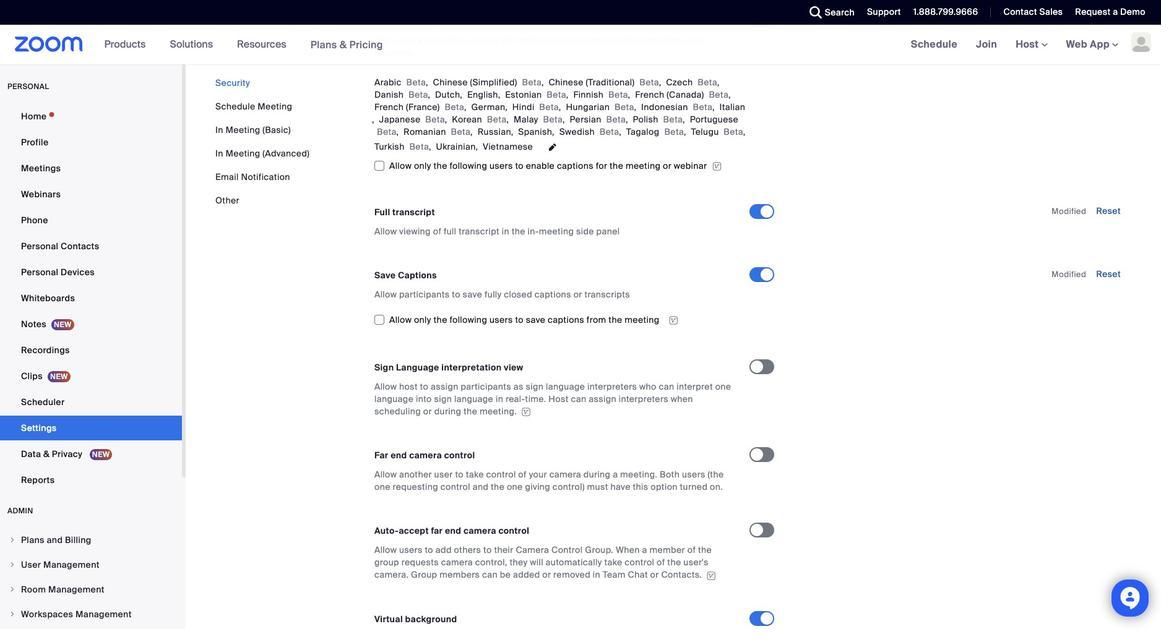 Task type: describe. For each thing, give the bounding box(es) containing it.
in-
[[528, 226, 539, 237]]

the down "ukrainian"
[[434, 160, 448, 172]]

user management menu item
[[0, 554, 182, 577]]

search button
[[800, 0, 858, 25]]

clips
[[21, 371, 43, 382]]

1.888.799.9666
[[914, 6, 979, 17]]

in inside allow users to add others to their camera control group. when a member of the group requests camera control, they will automatically take control of the user's camera. group members can be added or removed in team chat or contacts.
[[593, 570, 601, 581]]

captions up allow only the following users to save captions from the meeting application
[[535, 289, 571, 300]]

webinars.
[[375, 47, 415, 58]]

0 horizontal spatial one
[[375, 482, 391, 493]]

1.888.799.9666 button up join
[[905, 0, 982, 25]]

solutions
[[170, 38, 213, 51]]

1 vertical spatial interpreters
[[619, 394, 669, 405]]

data & privacy
[[21, 449, 85, 460]]

support
[[868, 6, 901, 17]]

camera up another
[[409, 450, 442, 462]]

viewing
[[399, 226, 431, 237]]

background
[[405, 614, 457, 625]]

a inside allow users to add others to their camera control group. when a member of the group requests camera control, they will automatically take control of the user's camera. group members can be added or removed in team chat or contacts.
[[642, 545, 648, 556]]

automated
[[467, 35, 513, 46]]

automated captions
[[375, 15, 463, 27]]

1 horizontal spatial assign
[[589, 394, 617, 405]]

control up their
[[499, 526, 530, 537]]

japanese
[[379, 114, 421, 125]]

workspaces management menu item
[[0, 603, 182, 627]]

meeting. inside allow another user to take control of your camera during a meeting. both users (the one requesting control and the one giving control) must have this option turned on.
[[621, 470, 658, 481]]

allow for allow viewing of full transcript in the in-meeting side panel
[[375, 226, 397, 237]]

0 vertical spatial assign
[[431, 382, 459, 393]]

admin
[[7, 507, 33, 516]]

plans and billing
[[21, 535, 91, 546]]

from
[[587, 315, 607, 326]]

plans for plans and billing
[[21, 535, 44, 546]]

notes
[[21, 319, 46, 330]]

devices
[[61, 267, 95, 278]]

telugu
[[691, 126, 719, 137]]

group
[[375, 558, 399, 569]]

1 vertical spatial end
[[445, 526, 462, 537]]

far
[[375, 450, 389, 462]]

personal devices link
[[0, 260, 182, 285]]

room management menu item
[[0, 578, 182, 602]]

the right for
[[610, 160, 624, 172]]

personal for personal contacts
[[21, 241, 58, 252]]

schedule for schedule
[[911, 38, 958, 51]]

home
[[21, 111, 47, 122]]

products
[[104, 38, 146, 51]]

1 vertical spatial transcript
[[459, 226, 500, 237]]

in meeting (basic) link
[[215, 124, 291, 136]]

the right from
[[609, 315, 623, 326]]

right image for user management
[[9, 562, 16, 569]]

of left full
[[433, 226, 442, 237]]

or down will
[[543, 570, 551, 581]]

during inside allow another user to take control of your camera during a meeting. both users (the one requesting control and the one giving control) must have this option turned on.
[[584, 470, 611, 481]]

user
[[21, 560, 41, 571]]

users inside allow users to enable automated captions in these languages in meetings and webinars.
[[399, 35, 423, 46]]

billing
[[65, 535, 91, 546]]

allow viewing of full transcript in the in-meeting side panel
[[375, 226, 620, 237]]

arabic
[[375, 77, 402, 88]]

room management
[[21, 585, 105, 596]]

allow another user to take control of your camera during a meeting. both users (the one requesting control and the one giving control) must have this option turned on.
[[375, 470, 724, 493]]

who
[[640, 382, 657, 393]]

captions inside allow users to enable automated captions in these languages in meetings and webinars.
[[515, 35, 551, 46]]

security
[[215, 77, 250, 89]]

in for in meeting (basic)
[[215, 124, 223, 136]]

recordings
[[21, 345, 70, 356]]

when
[[671, 394, 693, 405]]

personal for personal devices
[[21, 267, 58, 278]]

another
[[399, 470, 432, 481]]

join link
[[967, 25, 1007, 64]]

allow users to add others to their camera control group. when a member of the group requests camera control, they will automatically take control of the user's camera. group members can be added or removed in team chat or contacts. application
[[375, 545, 739, 582]]

phone link
[[0, 208, 182, 233]]

allow for allow only the following users to save captions from the meeting
[[389, 315, 412, 326]]

control up user
[[444, 450, 475, 462]]

and inside allow users to enable automated captions in these languages in meetings and webinars.
[[688, 35, 704, 46]]

one inside allow host to assign participants as sign language interpreters who can interpret one language into sign language in real-time. host can assign interpreters when scheduling or during the meeting.
[[716, 382, 732, 393]]

banner containing products
[[0, 25, 1162, 65]]

meeting for (advanced)
[[226, 148, 260, 159]]

(advanced)
[[263, 148, 310, 159]]

others
[[454, 545, 481, 556]]

(the
[[708, 470, 724, 481]]

request
[[1076, 6, 1111, 17]]

the up user's
[[698, 545, 712, 556]]

of down member
[[657, 558, 665, 569]]

management for room management
[[48, 585, 105, 596]]

webinars link
[[0, 182, 182, 207]]

right image for room management
[[9, 586, 16, 594]]

german
[[472, 102, 506, 113]]

arabic beta chinese (simplified) beta chinese (traditional) beta czech beta danish beta dutch english estonian beta finnish beta french (canada) beta french (france) beta german hindi beta hungarian beta indonesian beta italian japanese beta korean beta malay beta persian beta polish beta portuguese beta romanian beta russian spanish swedish beta tagalog beta telugu beta turkish beta ukrainian vietnamese
[[375, 77, 746, 152]]

languages
[[590, 35, 634, 46]]

in left in- at the left top
[[502, 226, 510, 237]]

profile picture image
[[1132, 32, 1152, 52]]

0 vertical spatial can
[[659, 382, 675, 393]]

demo
[[1121, 6, 1146, 17]]

following for enable
[[450, 160, 487, 172]]

into
[[416, 394, 432, 405]]

save captions
[[375, 270, 437, 281]]

control inside allow users to add others to their camera control group. when a member of the group requests camera control, they will automatically take control of the user's camera. group members can be added or removed in team chat or contacts.
[[625, 558, 655, 569]]

in meeting (advanced)
[[215, 148, 310, 159]]

scheduling
[[375, 406, 421, 417]]

zoom logo image
[[15, 37, 83, 52]]

in for in meeting (advanced)
[[215, 148, 223, 159]]

profile
[[21, 137, 49, 148]]

users down vietnamese
[[490, 160, 513, 172]]

meeting for from
[[625, 315, 660, 326]]

2 horizontal spatial language
[[546, 382, 585, 393]]

0 vertical spatial a
[[1113, 6, 1119, 17]]

data & privacy link
[[0, 442, 182, 467]]

personal devices
[[21, 267, 95, 278]]

of up user's
[[688, 545, 696, 556]]

host
[[399, 382, 418, 393]]

reset button for allow participants to save fully closed captions or transcripts
[[1097, 269, 1121, 280]]

allow for allow another user to take control of your camera during a meeting. both users (the one requesting control and the one giving control) must have this option turned on.
[[375, 470, 397, 481]]

reset for allow participants to save fully closed captions or transcripts
[[1097, 269, 1121, 280]]

& for privacy
[[43, 449, 50, 460]]

1 chinese from the left
[[433, 77, 468, 88]]

meeting for for
[[626, 160, 661, 172]]

can inside allow users to add others to their camera control group. when a member of the group requests camera control, they will automatically take control of the user's camera. group members can be added or removed in team chat or contacts.
[[482, 570, 498, 581]]

personal
[[7, 82, 49, 92]]

email
[[215, 172, 239, 183]]

sales
[[1040, 6, 1063, 17]]

or left transcripts
[[574, 289, 583, 300]]

(france)
[[406, 102, 440, 113]]

captions right automated
[[425, 15, 463, 27]]

automated
[[375, 15, 423, 27]]

reset for allow viewing of full transcript in the in-meeting side panel
[[1097, 206, 1121, 217]]

control down user
[[441, 482, 471, 493]]

host button
[[1016, 38, 1048, 51]]

0 vertical spatial interpreters
[[588, 382, 637, 393]]

portuguese
[[690, 114, 739, 125]]

0 horizontal spatial transcript
[[393, 207, 435, 218]]

allow participants to save fully closed captions or transcripts
[[375, 289, 630, 300]]

right image for plans and billing
[[9, 537, 16, 544]]

to left fully
[[452, 289, 461, 300]]

1 vertical spatial enable
[[526, 160, 555, 172]]

(basic)
[[263, 124, 291, 136]]

only for allow only the following users to save captions from the meeting
[[414, 315, 431, 326]]

1 reset button from the top
[[1097, 14, 1121, 25]]

in left the meetings
[[636, 35, 644, 46]]

in left these
[[554, 35, 561, 46]]

full transcript
[[375, 207, 435, 218]]

meetings link
[[0, 156, 182, 181]]

users inside allow users to add others to their camera control group. when a member of the group requests camera control, they will automatically take control of the user's camera. group members can be added or removed in team chat or contacts.
[[399, 545, 423, 556]]

webinars
[[21, 189, 61, 200]]

workspaces management
[[21, 609, 132, 620]]

to left add
[[425, 545, 433, 556]]

(traditional)
[[586, 77, 635, 88]]

captions inside application
[[548, 315, 585, 326]]

russian
[[478, 126, 511, 137]]

email notification
[[215, 172, 290, 183]]

the down member
[[668, 558, 681, 569]]

allow only the following users to save captions from the meeting application
[[389, 314, 684, 328]]

0 horizontal spatial language
[[375, 394, 414, 405]]

profile link
[[0, 130, 182, 155]]

recordings link
[[0, 338, 182, 363]]

plans for plans & pricing
[[311, 38, 337, 51]]

this
[[633, 482, 649, 493]]



Task type: locate. For each thing, give the bounding box(es) containing it.
allow for allow host to assign participants as sign language interpreters who can interpret one language into sign language in real-time. host can assign interpreters when scheduling or during the meeting.
[[375, 382, 397, 393]]

control
[[552, 545, 583, 556]]

1.888.799.9666 button up schedule link
[[914, 6, 979, 17]]

search
[[825, 7, 855, 18]]

clips link
[[0, 364, 182, 389]]

meeting. up this
[[621, 470, 658, 481]]

2 horizontal spatial can
[[659, 382, 675, 393]]

0 horizontal spatial schedule
[[215, 101, 255, 112]]

user's
[[684, 558, 709, 569]]

the left in- at the left top
[[512, 226, 526, 237]]

schedule inside menu bar
[[215, 101, 255, 112]]

scheduler link
[[0, 390, 182, 415]]

1 vertical spatial take
[[605, 558, 623, 569]]

add caption languages image
[[543, 142, 563, 153]]

data
[[21, 449, 41, 460]]

can right who at the right of page
[[659, 382, 675, 393]]

the down interpretation
[[464, 406, 478, 417]]

1 horizontal spatial participants
[[461, 382, 512, 393]]

modified for allow viewing of full transcript in the in-meeting side panel
[[1052, 206, 1087, 217]]

1 vertical spatial can
[[571, 394, 587, 405]]

only down captions on the left of the page
[[414, 315, 431, 326]]

0 horizontal spatial a
[[613, 470, 618, 481]]

meeting up email notification link
[[226, 148, 260, 159]]

camera inside allow users to add others to their camera control group. when a member of the group requests camera control, they will automatically take control of the user's camera. group members can be added or removed in team chat or contacts.
[[441, 558, 473, 569]]

0 vertical spatial right image
[[9, 537, 16, 544]]

1 vertical spatial meeting.
[[621, 470, 658, 481]]

for
[[596, 160, 608, 172]]

only
[[414, 160, 431, 172], [414, 315, 431, 326]]

or right chat
[[651, 570, 659, 581]]

transcript
[[393, 207, 435, 218], [459, 226, 500, 237]]

0 horizontal spatial &
[[43, 449, 50, 460]]

menu bar
[[215, 77, 310, 207]]

language down interpretation
[[454, 394, 494, 405]]

2 reset from the top
[[1097, 206, 1121, 217]]

your
[[529, 470, 547, 481]]

1 vertical spatial during
[[584, 470, 611, 481]]

spanish
[[518, 126, 553, 137]]

assign
[[431, 382, 459, 393], [589, 394, 617, 405]]

2 vertical spatial right image
[[9, 586, 16, 594]]

0 vertical spatial management
[[43, 560, 100, 571]]

following inside application
[[450, 315, 487, 326]]

participants down captions on the left of the page
[[399, 289, 450, 300]]

2 vertical spatial management
[[76, 609, 132, 620]]

3 modified from the top
[[1052, 269, 1087, 280]]

during inside allow host to assign participants as sign language interpreters who can interpret one language into sign language in real-time. host can assign interpreters when scheduling or during the meeting.
[[434, 406, 461, 417]]

following down fully
[[450, 315, 487, 326]]

plans & pricing
[[311, 38, 383, 51]]

allow host to assign participants as sign language interpreters who can interpret one language into sign language in real-time. host can assign interpreters when scheduling or during the meeting. application
[[375, 381, 739, 418]]

& for pricing
[[340, 38, 347, 51]]

a inside allow another user to take control of your camera during a meeting. both users (the one requesting control and the one giving control) must have this option turned on.
[[613, 470, 618, 481]]

1 reset from the top
[[1097, 14, 1121, 25]]

and right the meetings
[[688, 35, 704, 46]]

the inside allow host to assign participants as sign language interpreters who can interpret one language into sign language in real-time. host can assign interpreters when scheduling or during the meeting.
[[464, 406, 478, 417]]

1 horizontal spatial schedule
[[911, 38, 958, 51]]

0 vertical spatial during
[[434, 406, 461, 417]]

product information navigation
[[95, 25, 393, 65]]

1 following from the top
[[450, 160, 487, 172]]

turned
[[680, 482, 708, 493]]

interpreters left who at the right of page
[[588, 382, 637, 393]]

0 vertical spatial save
[[463, 289, 482, 300]]

1 horizontal spatial a
[[642, 545, 648, 556]]

language up the time.
[[546, 382, 585, 393]]

in left 'real-'
[[496, 394, 504, 405]]

in
[[554, 35, 561, 46], [636, 35, 644, 46], [502, 226, 510, 237], [496, 394, 504, 405], [593, 570, 601, 581]]

plans inside product information navigation
[[311, 38, 337, 51]]

french
[[635, 89, 665, 100], [375, 102, 404, 113]]

to inside allow another user to take control of your camera during a meeting. both users (the one requesting control and the one giving control) must have this option turned on.
[[455, 470, 464, 481]]

be
[[500, 570, 511, 581]]

users up webinars.
[[399, 35, 423, 46]]

danish
[[375, 89, 404, 100]]

1 horizontal spatial sign
[[526, 382, 544, 393]]

reports link
[[0, 468, 182, 493]]

0 vertical spatial end
[[391, 450, 407, 462]]

phone
[[21, 215, 48, 226]]

when
[[616, 545, 640, 556]]

real-
[[506, 394, 525, 405]]

0 horizontal spatial host
[[549, 394, 569, 405]]

0 vertical spatial participants
[[399, 289, 450, 300]]

web app
[[1067, 38, 1110, 51]]

users down allow participants to save fully closed captions or transcripts
[[490, 315, 513, 326]]

to up control,
[[484, 545, 492, 556]]

option
[[651, 482, 678, 493]]

schedule for schedule meeting
[[215, 101, 255, 112]]

0 horizontal spatial meeting.
[[480, 406, 517, 417]]

reports
[[21, 475, 55, 486]]

a left demo
[[1113, 6, 1119, 17]]

enable down add caption languages icon
[[526, 160, 555, 172]]

and up auto-accept far end camera control
[[473, 482, 489, 493]]

2 vertical spatial meeting
[[625, 315, 660, 326]]

schedule meeting link
[[215, 101, 292, 112]]

captions
[[425, 15, 463, 27], [515, 35, 551, 46], [557, 160, 594, 172], [535, 289, 571, 300], [548, 315, 585, 326]]

1 vertical spatial reset button
[[1097, 206, 1121, 217]]

take right user
[[466, 470, 484, 481]]

chinese up dutch
[[433, 77, 468, 88]]

view
[[504, 362, 523, 374]]

1 horizontal spatial take
[[605, 558, 623, 569]]

to inside allow users to enable automated captions in these languages in meetings and webinars.
[[425, 35, 433, 46]]

meeting inside application
[[625, 315, 660, 326]]

banner
[[0, 25, 1162, 65]]

can down control,
[[482, 570, 498, 581]]

to down automated captions
[[425, 35, 433, 46]]

2 only from the top
[[414, 315, 431, 326]]

or inside allow host to assign participants as sign language interpreters who can interpret one language into sign language in real-time. host can assign interpreters when scheduling or during the meeting.
[[423, 406, 432, 417]]

1 horizontal spatial end
[[445, 526, 462, 537]]

save down closed
[[526, 315, 546, 326]]

right image inside room management menu item
[[9, 586, 16, 594]]

save left fully
[[463, 289, 482, 300]]

plans and billing menu item
[[0, 529, 182, 552]]

following down "ukrainian"
[[450, 160, 487, 172]]

2 horizontal spatial and
[[688, 35, 704, 46]]

right image down admin
[[9, 537, 16, 544]]

webinar
[[674, 160, 707, 172]]

1 horizontal spatial language
[[454, 394, 494, 405]]

0 vertical spatial meeting
[[258, 101, 292, 112]]

participants inside allow host to assign participants as sign language interpreters who can interpret one language into sign language in real-time. host can assign interpreters when scheduling or during the meeting.
[[461, 382, 512, 393]]

1 horizontal spatial chinese
[[549, 77, 584, 88]]

modified for allow participants to save fully closed captions or transcripts
[[1052, 269, 1087, 280]]

0 vertical spatial following
[[450, 160, 487, 172]]

3 right image from the top
[[9, 586, 16, 594]]

as
[[514, 382, 524, 393]]

1 vertical spatial reset
[[1097, 206, 1121, 217]]

french up indonesian
[[635, 89, 665, 100]]

users up requests
[[399, 545, 423, 556]]

1 only from the top
[[414, 160, 431, 172]]

one
[[716, 382, 732, 393], [375, 482, 391, 493], [507, 482, 523, 493]]

2 modified from the top
[[1052, 206, 1087, 217]]

0 horizontal spatial assign
[[431, 382, 459, 393]]

transcript up viewing
[[393, 207, 435, 218]]

during down sign language interpretation view
[[434, 406, 461, 417]]

accept
[[399, 526, 429, 537]]

interpreters down who at the right of page
[[619, 394, 669, 405]]

can right the time.
[[571, 394, 587, 405]]

0 vertical spatial french
[[635, 89, 665, 100]]

personal
[[21, 241, 58, 252], [21, 267, 58, 278]]

1 horizontal spatial host
[[1016, 38, 1042, 51]]

right image inside user management "menu item"
[[9, 562, 16, 569]]

only inside application
[[414, 315, 431, 326]]

management down room management menu item
[[76, 609, 132, 620]]

users inside allow another user to take control of your camera during a meeting. both users (the one requesting control and the one giving control) must have this option turned on.
[[682, 470, 706, 481]]

tagalog
[[627, 126, 660, 137]]

1 vertical spatial participants
[[461, 382, 512, 393]]

allow only the following users to save captions from the meeting
[[389, 315, 662, 326]]

meeting. inside allow host to assign participants as sign language interpreters who can interpret one language into sign language in real-time. host can assign interpreters when scheduling or during the meeting.
[[480, 406, 517, 417]]

sign right into
[[434, 394, 452, 405]]

only for allow only the following users to enable captions for the meeting or webinar
[[414, 160, 431, 172]]

0 vertical spatial transcript
[[393, 207, 435, 218]]

meeting. down 'real-'
[[480, 406, 517, 417]]

support version for allow only the following users to enable captions for the meeting or webinar image
[[712, 161, 722, 172]]

camera up 'control)'
[[550, 470, 581, 481]]

1 modified from the top
[[1052, 15, 1087, 25]]

settings
[[21, 423, 57, 434]]

1 horizontal spatial and
[[473, 482, 489, 493]]

admin menu menu
[[0, 529, 182, 630]]

meeting left support version for allow only the following users to save captions from the meeting - allow only the following users to save captions from the meeting image
[[625, 315, 660, 326]]

whiteboards
[[21, 293, 75, 304]]

closed
[[504, 289, 533, 300]]

interpretation
[[442, 362, 502, 374]]

1 horizontal spatial meeting.
[[621, 470, 658, 481]]

camera.
[[375, 570, 409, 581]]

of inside allow another user to take control of your camera during a meeting. both users (the one requesting control and the one giving control) must have this option turned on.
[[518, 470, 527, 481]]

following
[[450, 160, 487, 172], [450, 315, 487, 326]]

2 right image from the top
[[9, 562, 16, 569]]

on.
[[710, 482, 723, 493]]

and inside allow another user to take control of your camera during a meeting. both users (the one requesting control and the one giving control) must have this option turned on.
[[473, 482, 489, 493]]

& inside product information navigation
[[340, 38, 347, 51]]

or down into
[[423, 406, 432, 417]]

1 vertical spatial plans
[[21, 535, 44, 546]]

1 vertical spatial french
[[375, 102, 404, 113]]

2 personal from the top
[[21, 267, 58, 278]]

chinese up finnish
[[549, 77, 584, 88]]

0 vertical spatial and
[[688, 35, 704, 46]]

allow down save captions
[[389, 315, 412, 326]]

1 horizontal spatial plans
[[311, 38, 337, 51]]

security link
[[215, 77, 250, 89]]

0 vertical spatial modified
[[1052, 15, 1087, 25]]

save inside application
[[526, 315, 546, 326]]

support version for allow only the following users to save captions from the meeting - allow only the following users to save captions from the meeting image
[[665, 315, 683, 326]]

allow inside allow another user to take control of your camera during a meeting. both users (the one requesting control and the one giving control) must have this option turned on.
[[375, 470, 397, 481]]

1.888.799.9666 button
[[905, 0, 982, 25], [914, 6, 979, 17]]

privacy
[[52, 449, 82, 460]]

host inside allow host to assign participants as sign language interpreters who can interpret one language into sign language in real-time. host can assign interpreters when scheduling or during the meeting.
[[549, 394, 569, 405]]

their
[[494, 545, 514, 556]]

1 vertical spatial meeting
[[539, 226, 574, 237]]

1 vertical spatial assign
[[589, 394, 617, 405]]

in inside allow host to assign participants as sign language interpreters who can interpret one language into sign language in real-time. host can assign interpreters when scheduling or during the meeting.
[[496, 394, 504, 405]]

0 horizontal spatial during
[[434, 406, 461, 417]]

allow down full
[[375, 226, 397, 237]]

0 vertical spatial take
[[466, 470, 484, 481]]

0 vertical spatial only
[[414, 160, 431, 172]]

0 vertical spatial meeting.
[[480, 406, 517, 417]]

0 horizontal spatial plans
[[21, 535, 44, 546]]

auto-
[[375, 526, 399, 537]]

camera inside allow another user to take control of your camera during a meeting. both users (the one requesting control and the one giving control) must have this option turned on.
[[550, 470, 581, 481]]

enable down automated captions
[[436, 35, 465, 46]]

to
[[425, 35, 433, 46], [515, 160, 524, 172], [452, 289, 461, 300], [515, 315, 524, 326], [420, 382, 429, 393], [455, 470, 464, 481], [425, 545, 433, 556], [484, 545, 492, 556]]

0 horizontal spatial french
[[375, 102, 404, 113]]

in left team
[[593, 570, 601, 581]]

meeting for (basic)
[[226, 124, 260, 136]]

1 in from the top
[[215, 124, 223, 136]]

right image inside plans and billing menu item
[[9, 537, 16, 544]]

personal menu menu
[[0, 104, 182, 494]]

host inside the meetings navigation
[[1016, 38, 1042, 51]]

management for user management
[[43, 560, 100, 571]]

0 horizontal spatial sign
[[434, 394, 452, 405]]

plans left 'pricing'
[[311, 38, 337, 51]]

sign up the time.
[[526, 382, 544, 393]]

can
[[659, 382, 675, 393], [571, 394, 587, 405], [482, 570, 498, 581]]

allow inside allow users to enable automated captions in these languages in meetings and webinars.
[[375, 35, 397, 46]]

3 reset button from the top
[[1097, 269, 1121, 280]]

allow inside allow host to assign participants as sign language interpreters who can interpret one language into sign language in real-time. host can assign interpreters when scheduling or during the meeting.
[[375, 382, 397, 393]]

schedule inside the meetings navigation
[[911, 38, 958, 51]]

take up team
[[605, 558, 623, 569]]

plans up user
[[21, 535, 44, 546]]

management up workspaces management
[[48, 585, 105, 596]]

1 vertical spatial modified
[[1052, 206, 1087, 217]]

the
[[434, 160, 448, 172], [610, 160, 624, 172], [512, 226, 526, 237], [434, 315, 448, 326], [609, 315, 623, 326], [464, 406, 478, 417], [491, 482, 505, 493], [698, 545, 712, 556], [668, 558, 681, 569]]

enable inside allow users to enable automated captions in these languages in meetings and webinars.
[[436, 35, 465, 46]]

management for workspaces management
[[76, 609, 132, 620]]

2 in from the top
[[215, 148, 223, 159]]

1 personal from the top
[[21, 241, 58, 252]]

to down vietnamese
[[515, 160, 524, 172]]

allow for allow only the following users to enable captions for the meeting or webinar
[[389, 160, 412, 172]]

2 vertical spatial a
[[642, 545, 648, 556]]

2 reset button from the top
[[1097, 206, 1121, 217]]

french down "danish"
[[375, 102, 404, 113]]

must
[[587, 482, 608, 493]]

& inside personal menu menu
[[43, 449, 50, 460]]

allow
[[375, 35, 397, 46], [389, 160, 412, 172], [375, 226, 397, 237], [375, 289, 397, 300], [389, 315, 412, 326], [375, 382, 397, 393], [375, 470, 397, 481], [375, 545, 397, 556]]

0 vertical spatial personal
[[21, 241, 58, 252]]

during up 'must'
[[584, 470, 611, 481]]

2 horizontal spatial a
[[1113, 6, 1119, 17]]

plans inside plans and billing menu item
[[21, 535, 44, 546]]

0 vertical spatial host
[[1016, 38, 1042, 51]]

0 horizontal spatial participants
[[399, 289, 450, 300]]

1 vertical spatial in
[[215, 148, 223, 159]]

a right when on the right bottom of the page
[[642, 545, 648, 556]]

1 vertical spatial right image
[[9, 562, 16, 569]]

allow down sign
[[375, 382, 397, 393]]

language
[[546, 382, 585, 393], [375, 394, 414, 405], [454, 394, 494, 405]]

control left your in the left of the page
[[486, 470, 516, 481]]

workspaces
[[21, 609, 73, 620]]

captions left for
[[557, 160, 594, 172]]

requests
[[402, 558, 439, 569]]

allow up group
[[375, 545, 397, 556]]

2 vertical spatial reset
[[1097, 269, 1121, 280]]

take inside allow users to add others to their camera control group. when a member of the group requests camera control, they will automatically take control of the user's camera. group members can be added or removed in team chat or contacts.
[[605, 558, 623, 569]]

0 vertical spatial enable
[[436, 35, 465, 46]]

1 horizontal spatial &
[[340, 38, 347, 51]]

support version for sign language interpretation view image
[[520, 408, 533, 417]]

personal down phone
[[21, 241, 58, 252]]

1 vertical spatial following
[[450, 315, 487, 326]]

or left webinar
[[663, 160, 672, 172]]

& left 'pricing'
[[340, 38, 347, 51]]

group.
[[585, 545, 614, 556]]

2 chinese from the left
[[549, 77, 584, 88]]

control up chat
[[625, 558, 655, 569]]

meetings navigation
[[902, 25, 1162, 65]]

allow up webinars.
[[375, 35, 397, 46]]

0 horizontal spatial take
[[466, 470, 484, 481]]

to up into
[[420, 382, 429, 393]]

allow for allow users to enable automated captions in these languages in meetings and webinars.
[[375, 35, 397, 46]]

team
[[603, 570, 626, 581]]

0 vertical spatial &
[[340, 38, 347, 51]]

allow for allow participants to save fully closed captions or transcripts
[[375, 289, 397, 300]]

in up 'email'
[[215, 148, 223, 159]]

2 vertical spatial meeting
[[226, 148, 260, 159]]

users up "turned" at the right
[[682, 470, 706, 481]]

reset button for allow viewing of full transcript in the in-meeting side panel
[[1097, 206, 1121, 217]]

other link
[[215, 195, 240, 206]]

to down closed
[[515, 315, 524, 326]]

1 horizontal spatial transcript
[[459, 226, 500, 237]]

1 horizontal spatial can
[[571, 394, 587, 405]]

menu bar containing security
[[215, 77, 310, 207]]

(canada)
[[667, 89, 704, 100]]

allow for allow users to add others to their camera control group. when a member of the group requests camera control, they will automatically take control of the user's camera. group members can be added or removed in team chat or contacts.
[[375, 545, 397, 556]]

requesting
[[393, 482, 438, 493]]

1 vertical spatial only
[[414, 315, 431, 326]]

personal contacts link
[[0, 234, 182, 259]]

0 vertical spatial reset
[[1097, 14, 1121, 25]]

whiteboards link
[[0, 286, 182, 311]]

1 horizontal spatial save
[[526, 315, 546, 326]]

full
[[444, 226, 457, 237]]

1 vertical spatial meeting
[[226, 124, 260, 136]]

plans
[[311, 38, 337, 51], [21, 535, 44, 546]]

0 horizontal spatial and
[[47, 535, 63, 546]]

solutions button
[[170, 25, 219, 64]]

resources button
[[237, 25, 292, 64]]

1 horizontal spatial french
[[635, 89, 665, 100]]

to inside allow host to assign participants as sign language interpreters who can interpret one language into sign language in real-time. host can assign interpreters when scheduling or during the meeting.
[[420, 382, 429, 393]]

the inside allow another user to take control of your camera during a meeting. both users (the one requesting control and the one giving control) must have this option turned on.
[[491, 482, 505, 493]]

of left your in the left of the page
[[518, 470, 527, 481]]

and left billing
[[47, 535, 63, 546]]

management inside "menu item"
[[43, 560, 100, 571]]

language up scheduling
[[375, 394, 414, 405]]

0 vertical spatial schedule
[[911, 38, 958, 51]]

notes link
[[0, 312, 182, 337]]

0 horizontal spatial chinese
[[433, 77, 468, 88]]

1 horizontal spatial during
[[584, 470, 611, 481]]

1 horizontal spatial enable
[[526, 160, 555, 172]]

camera up others at left
[[464, 526, 496, 537]]

3 reset from the top
[[1097, 269, 1121, 280]]

to right user
[[455, 470, 464, 481]]

far
[[431, 526, 443, 537]]

following for save
[[450, 315, 487, 326]]

1 horizontal spatial one
[[507, 482, 523, 493]]

host right the time.
[[549, 394, 569, 405]]

right image
[[9, 611, 16, 619]]

support version for auto-accept far end camera control image
[[705, 572, 718, 581]]

the up sign language interpretation view
[[434, 315, 448, 326]]

one down far
[[375, 482, 391, 493]]

one left giving
[[507, 482, 523, 493]]

allow down 'turkish'
[[389, 160, 412, 172]]

right image
[[9, 537, 16, 544], [9, 562, 16, 569], [9, 586, 16, 594]]

fully
[[485, 289, 502, 300]]

1 vertical spatial sign
[[434, 394, 452, 405]]

1 right image from the top
[[9, 537, 16, 544]]

sign
[[375, 362, 394, 374]]

dutch
[[435, 89, 460, 100]]

2 following from the top
[[450, 315, 487, 326]]

enable
[[436, 35, 465, 46], [526, 160, 555, 172]]

allow inside allow users to add others to their camera control group. when a member of the group requests camera control, they will automatically take control of the user's camera. group members can be added or removed in team chat or contacts.
[[375, 545, 397, 556]]

and inside menu item
[[47, 535, 63, 546]]

camera up members
[[441, 558, 473, 569]]

chat
[[628, 570, 648, 581]]

0 vertical spatial reset button
[[1097, 14, 1121, 25]]

2 vertical spatial and
[[47, 535, 63, 546]]

1 vertical spatial &
[[43, 449, 50, 460]]

ukrainian
[[436, 141, 476, 152]]

contacts.
[[662, 570, 702, 581]]

panel
[[597, 226, 620, 237]]

malay
[[514, 114, 539, 125]]

take inside allow another user to take control of your camera during a meeting. both users (the one requesting control and the one giving control) must have this option turned on.
[[466, 470, 484, 481]]

2 vertical spatial modified
[[1052, 269, 1087, 280]]

giving
[[525, 482, 551, 493]]

allow down far
[[375, 470, 397, 481]]

sign language interpretation view
[[375, 362, 523, 374]]

allow only the following users to enable captions for the meeting or webinar
[[389, 160, 707, 172]]

settings link
[[0, 416, 182, 441]]

0 vertical spatial sign
[[526, 382, 544, 393]]

finnish
[[574, 89, 604, 100]]

transcript right full
[[459, 226, 500, 237]]

&
[[340, 38, 347, 51], [43, 449, 50, 460]]

transcripts
[[585, 289, 630, 300]]

to inside allow only the following users to save captions from the meeting application
[[515, 315, 524, 326]]

0 vertical spatial plans
[[311, 38, 337, 51]]

2 horizontal spatial one
[[716, 382, 732, 393]]

right image left user
[[9, 562, 16, 569]]

0 horizontal spatial can
[[482, 570, 498, 581]]



Task type: vqa. For each thing, say whether or not it's contained in the screenshot.
left the meeting.
yes



